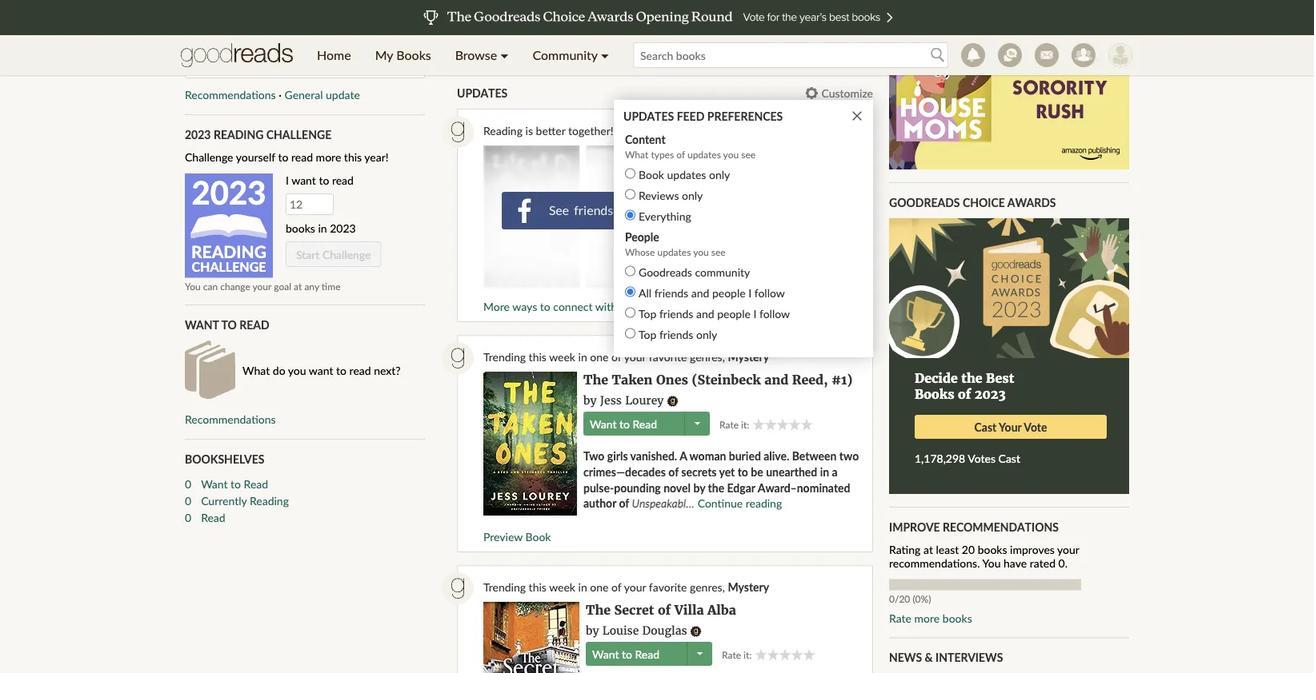 Task type: describe. For each thing, give the bounding box(es) containing it.
connect
[[553, 300, 593, 314]]

one for taken
[[590, 351, 609, 364]]

0 horizontal spatial you
[[288, 364, 306, 378]]

of up novel
[[668, 466, 679, 479]]

0 horizontal spatial what
[[242, 364, 270, 378]]

0 vertical spatial challenge
[[266, 128, 331, 141]]

to right ways
[[540, 300, 550, 314]]

books inside 0/20 (0%) rate more books
[[943, 612, 972, 625]]

taken
[[612, 373, 653, 389]]

2 vertical spatial want to read
[[592, 648, 659, 662]]

favorite inside meet your favorite book, find your reading community, and manage your reading life.
[[534, 31, 578, 46]]

reading up yourself
[[214, 128, 264, 141]]

reed,
[[792, 373, 828, 389]]

book,
[[581, 31, 612, 46]]

updates inside content what types of updates you see
[[687, 149, 721, 160]]

yet
[[719, 466, 735, 479]]

1 vertical spatial group
[[755, 650, 815, 662]]

0 horizontal spatial cast
[[974, 421, 997, 434]]

2 vertical spatial read
[[349, 364, 371, 378]]

1 horizontal spatial search for books to add to your shelves search field
[[633, 42, 948, 68]]

votes
[[968, 452, 996, 466]]

by for the taken ones (steinbeck and reed, #1)
[[583, 394, 597, 408]]

want to read link
[[201, 476, 425, 492]]

to right yourself
[[278, 151, 288, 164]]

of down pounding
[[619, 497, 629, 511]]

your
[[999, 421, 1022, 434]]

you inside people whose updates you see
[[693, 246, 709, 258]]

the secret of villa alba
[[586, 603, 736, 619]]

meet your favorite book, find your reading community, and manage your reading life.
[[474, 31, 856, 60]]

have
[[1004, 557, 1027, 571]]

books for in
[[286, 222, 315, 235]]

improves
[[1010, 544, 1055, 557]]

my books link
[[363, 35, 443, 75]]

rate more books link
[[889, 612, 1129, 625]]

better
[[536, 124, 565, 138]]

and inside meet your favorite book, find your reading community, and manage your reading life.
[[787, 31, 808, 46]]

community
[[695, 265, 750, 279]]

read down the louise douglas "link" at the bottom of page
[[635, 648, 659, 662]]

to down by jess lourey
[[619, 417, 630, 431]]

read for want
[[332, 174, 354, 187]]

0 right rated
[[1058, 557, 1065, 571]]

read down currently
[[201, 511, 225, 524]]

menu containing home
[[305, 35, 621, 75]]

0 down bookshelves
[[185, 477, 191, 491]]

i want to read
[[286, 174, 354, 187]]

1 vertical spatial challenge
[[185, 151, 233, 164]]

update
[[326, 88, 360, 102]]

two girls vanished. a woman buried alive. between two crimes—decades of secrets yet to be unearthed in a pulse-pounding novel by the edgar award–nominated author of
[[583, 450, 859, 511]]

girls
[[607, 450, 628, 464]]

0/20 (0%) rate more books
[[889, 594, 972, 625]]

author
[[583, 497, 616, 511]]

people for top friends and people i follow
[[717, 307, 751, 321]]

goodreads for goodreads community
[[639, 265, 692, 279]]

currently
[[201, 494, 247, 508]]

1,178,298 votes cast
[[915, 452, 1020, 466]]

rate it: for the topmost group
[[719, 419, 749, 431]]

of up the douglas
[[658, 603, 671, 619]]

all friends and people i follow
[[639, 286, 785, 300]]

1 horizontal spatial book
[[639, 168, 664, 181]]

0 vertical spatial this
[[344, 151, 362, 164]]

alive.
[[764, 450, 789, 464]]

i for all friends and people i follow
[[748, 286, 752, 300]]

crimes—decades
[[583, 466, 666, 479]]

trending for the taken ones (steinbeck and reed, #1)
[[483, 351, 526, 364]]

of up secret
[[611, 581, 621, 595]]

·
[[279, 88, 282, 102]]

preview book button
[[483, 531, 551, 544]]

general update button
[[285, 88, 360, 102]]

0 left want to read currently reading read
[[185, 511, 191, 524]]

trending this week in one of your favorite genres , mystery for secret
[[483, 581, 769, 595]]

pulse-
[[583, 481, 614, 495]]

least
[[936, 544, 959, 557]]

0 0 0
[[185, 477, 191, 524]]

advertisement region
[[889, 0, 1129, 170]]

and down goodreads community
[[691, 286, 709, 300]]

to down louise
[[622, 648, 632, 662]]

trending for the secret of villa alba
[[483, 581, 526, 595]]

vanished.
[[630, 450, 677, 464]]

week for the taken ones (steinbeck and reed, #1)
[[549, 351, 575, 364]]

types
[[651, 149, 674, 160]]

read down you can change your goal at any time
[[240, 318, 269, 332]]

two
[[583, 450, 605, 464]]

customize button
[[806, 87, 873, 100]]

is
[[525, 124, 533, 138]]

updates for updates feed preferences
[[623, 109, 674, 123]]

0/20
[[889, 594, 910, 606]]

friends for top friends only
[[659, 328, 693, 341]]

home
[[317, 47, 351, 63]]

in up by louise douglas
[[578, 581, 587, 595]]

they're
[[736, 124, 770, 138]]

jess
[[600, 394, 622, 408]]

0 horizontal spatial you
[[185, 281, 201, 292]]

preview
[[483, 531, 523, 544]]

1 goodreads image from the top
[[442, 116, 474, 148]]

1 vertical spatial book
[[525, 531, 551, 544]]

want down the can
[[185, 318, 219, 332]]

challenge inside button
[[322, 248, 371, 261]]

news
[[889, 651, 922, 665]]

home link
[[305, 35, 363, 75]]

Search books text field
[[185, 53, 425, 79]]

to down the feed
[[676, 124, 686, 138]]

in down connect
[[578, 351, 587, 364]]

1 vertical spatial updates
[[667, 168, 706, 181]]

be
[[751, 466, 763, 479]]

favorite for taken
[[649, 351, 687, 364]]

want to read button for the topmost group
[[590, 412, 657, 436]]

0 vertical spatial i
[[286, 174, 289, 187]]

dismiss image
[[851, 110, 864, 123]]

of up taken at the bottom of page
[[611, 351, 621, 364]]

2 vertical spatial recommendations
[[943, 521, 1059, 534]]

community ▾
[[533, 47, 609, 63]]

0 vertical spatial group
[[753, 419, 813, 431]]

next?
[[374, 364, 401, 378]]

everything
[[639, 209, 691, 223]]

this for the taken ones (steinbeck and reed, #1)
[[529, 351, 547, 364]]

it: for the topmost group
[[741, 419, 749, 431]]

best
[[986, 371, 1014, 387]]

continue
[[698, 497, 743, 511]]

what do you want to read next?
[[242, 364, 401, 378]]

your up taken at the bottom of page
[[624, 351, 646, 364]]

0 vertical spatial goodreads
[[669, 8, 724, 22]]

a
[[832, 466, 838, 479]]

0 vertical spatial more
[[316, 151, 341, 164]]

with
[[595, 300, 617, 314]]

content
[[625, 133, 666, 146]]

books for improves
[[978, 544, 1007, 557]]

by for the secret of villa alba
[[586, 624, 599, 638]]

1 vertical spatial cast
[[998, 452, 1020, 466]]

want down jess on the left of page
[[590, 417, 617, 431]]

read down lourey
[[633, 417, 657, 431]]

to up number of books you want to read in 2023 number field
[[319, 174, 329, 187]]

by jess lourey
[[583, 394, 664, 408]]

books improves your recommendations. you have rated
[[889, 544, 1079, 571]]

reading down welcome to goodreads
[[670, 31, 713, 46]]

to left next?
[[336, 364, 347, 378]]

rate it: for bottommost group
[[722, 650, 752, 661]]

community
[[533, 47, 598, 63]]

your right 'book,'
[[617, 46, 642, 60]]

1 vertical spatial want to read
[[590, 417, 657, 431]]

yourself
[[236, 151, 275, 164]]

louise
[[602, 624, 639, 638]]

vote
[[1024, 421, 1047, 434]]

recommendations · general update
[[185, 88, 360, 102]]

friends for all friends and people i follow
[[654, 286, 688, 300]]

and left reed,
[[764, 373, 789, 389]]

your up secret
[[624, 581, 646, 595]]

2 0 link from the top
[[185, 492, 191, 509]]

ways
[[512, 300, 537, 314]]

0 vertical spatial see
[[689, 124, 706, 138]]

the inside "two girls vanished. a woman buried alive. between two crimes—decades of secrets yet to be unearthed in a pulse-pounding novel by the edgar award–nominated author of"
[[708, 481, 724, 495]]

your inside books improves your recommendations. you have rated
[[1057, 544, 1079, 557]]

start challenge button
[[286, 242, 381, 267]]

the for the secret of villa alba
[[586, 603, 611, 619]]

want to read button for bottommost group
[[592, 643, 659, 667]]

1 horizontal spatial at
[[923, 544, 933, 557]]

0 vertical spatial want
[[291, 174, 316, 187]]

inbox image
[[1035, 43, 1059, 67]]

your down welcome to goodreads
[[641, 31, 667, 46]]

challenge yourself to read more this year!
[[185, 151, 389, 164]]

genres for villa
[[690, 581, 722, 595]]

feed
[[677, 109, 705, 123]]

manage
[[812, 31, 856, 46]]

2 recommendations link from the top
[[185, 413, 276, 427]]

notifications image
[[961, 43, 985, 67]]

cast your vote link
[[915, 415, 1107, 439]]

1 vertical spatial only
[[682, 189, 703, 202]]

▾ for browse ▾
[[500, 47, 509, 63]]

improve
[[889, 521, 940, 534]]

community,
[[716, 31, 784, 46]]

want to read currently reading read
[[201, 477, 289, 524]]

read link
[[201, 509, 425, 526]]

only for updates
[[709, 168, 730, 181]]

decide the best books of 2023
[[915, 371, 1014, 403]]

news & interviews
[[889, 651, 1003, 665]]

friends up types
[[639, 124, 673, 138]]

goal
[[274, 281, 291, 292]]

the secret of villa alba image
[[483, 603, 579, 674]]

year!
[[364, 151, 389, 164]]

by inside "two girls vanished. a woman buried alive. between two crimes—decades of secrets yet to be unearthed in a pulse-pounding novel by the edgar award–nominated author of"
[[693, 481, 705, 495]]

genres for (steinbeck
[[690, 351, 722, 364]]



Task type: vqa. For each thing, say whether or not it's contained in the screenshot.
the a
yes



Task type: locate. For each thing, give the bounding box(es) containing it.
0 vertical spatial read
[[291, 151, 313, 164]]

2 vertical spatial this
[[529, 581, 547, 595]]

what
[[708, 124, 733, 138]]

0 vertical spatial want to read
[[185, 318, 269, 332]]

1 recommendations link from the top
[[185, 88, 276, 102]]

see down updates feed preferences
[[689, 124, 706, 138]]

1 vertical spatial recommendations link
[[185, 413, 276, 427]]

any
[[304, 281, 319, 292]]

1 top from the top
[[639, 307, 657, 321]]

the for the taken ones (steinbeck and reed, #1)
[[583, 373, 608, 389]]

see inside content what types of updates you see
[[741, 149, 756, 160]]

0 link left currently
[[185, 492, 191, 509]]

▾ inside popup button
[[500, 47, 509, 63]]

of inside decide the best books of 2023
[[958, 387, 971, 403]]

0 horizontal spatial search for books to add to your shelves search field
[[185, 53, 425, 79]]

interviews
[[936, 651, 1003, 665]]

updates up goodreads community
[[657, 246, 691, 258]]

Search books text field
[[633, 42, 948, 68]]

only down top friends and people i follow
[[696, 328, 717, 341]]

reading.
[[773, 124, 812, 138]]

your right rated
[[1057, 544, 1079, 557]]

rate it:
[[719, 419, 749, 431], [722, 650, 752, 661]]

read for yourself
[[291, 151, 313, 164]]

.
[[1065, 557, 1068, 571]]

douglas
[[642, 624, 687, 638]]

find
[[615, 31, 638, 46]]

1 vertical spatial this
[[529, 351, 547, 364]]

updates down browse ▾ popup button
[[457, 86, 508, 100]]

2023 inside decide the best books of 2023
[[975, 387, 1006, 403]]

and left manage at right
[[787, 31, 808, 46]]

my
[[375, 47, 393, 63]]

book right the preview
[[525, 531, 551, 544]]

friends up top friends only
[[659, 307, 693, 321]]

1 vertical spatial you
[[982, 557, 1001, 571]]

0 vertical spatial mystery link
[[728, 351, 769, 364]]

see up community
[[711, 246, 726, 258]]

2 horizontal spatial you
[[723, 149, 739, 160]]

to inside "two girls vanished. a woman buried alive. between two crimes—decades of secrets yet to be unearthed in a pulse-pounding novel by the edgar award–nominated author of"
[[738, 466, 748, 479]]

0 vertical spatial books
[[396, 47, 431, 63]]

week for the secret of villa alba
[[549, 581, 575, 595]]

1 horizontal spatial ▾
[[601, 47, 609, 63]]

1 horizontal spatial you
[[982, 557, 1001, 571]]

you
[[723, 149, 739, 160], [693, 246, 709, 258], [288, 364, 306, 378]]

of right types
[[676, 149, 685, 160]]

0 vertical spatial the
[[583, 373, 608, 389]]

people for all friends and people i follow
[[712, 286, 746, 300]]

rate inside 0/20 (0%) rate more books
[[889, 612, 912, 625]]

read up currently
[[244, 477, 268, 491]]

1 vertical spatial people
[[717, 307, 751, 321]]

mystery link for alba
[[728, 581, 769, 595]]

one up jess on the left of page
[[590, 351, 609, 364]]

your right the meet
[[506, 31, 531, 46]]

reading left is
[[483, 124, 523, 138]]

1 0 link from the top
[[185, 476, 191, 492]]

2023 reading challenge
[[185, 128, 331, 141]]

1 vertical spatial see
[[741, 149, 756, 160]]

2 vertical spatial challenge
[[322, 248, 371, 261]]

the inside decide the best books of 2023
[[961, 371, 982, 387]]

0 vertical spatial updates
[[457, 86, 508, 100]]

only for friends
[[696, 328, 717, 341]]

1 mystery from the top
[[728, 351, 769, 364]]

vote now in the opening round of the 2023 goodreads choice awards image
[[17, 0, 1297, 35]]

by left louise
[[586, 624, 599, 638]]

mystery link for and
[[728, 351, 769, 364]]

you down what
[[723, 149, 739, 160]]

▾ for community ▾
[[601, 47, 609, 63]]

people down community
[[712, 286, 746, 300]]

2 trending this week in one of your favorite genres , mystery from the top
[[483, 581, 769, 595]]

1 vertical spatial more
[[914, 612, 940, 625]]

more down (0%)
[[914, 612, 940, 625]]

recommendations link up 2023 reading challenge
[[185, 88, 276, 102]]

at left least
[[923, 544, 933, 557]]

0 vertical spatial recommendations
[[185, 88, 276, 102]]

to up meet your favorite book, find your reading community, and manage your reading life.
[[656, 8, 667, 22]]

read left next?
[[349, 364, 371, 378]]

secret
[[614, 603, 654, 619]]

bookshelves
[[185, 453, 264, 466]]

more inside 0/20 (0%) rate more books
[[914, 612, 940, 625]]

do
[[273, 364, 285, 378]]

1 vertical spatial top
[[639, 328, 657, 341]]

book updates only
[[639, 168, 730, 181]]

what inside content what types of updates you see
[[625, 149, 649, 160]]

1 week from the top
[[549, 351, 575, 364]]

1 genres from the top
[[690, 351, 722, 364]]

2 goodreads image from the top
[[442, 343, 474, 375]]

goodreads image
[[442, 573, 474, 605]]

week up the secret of villa alba image
[[549, 581, 575, 595]]

browse ▾ button
[[443, 35, 521, 75]]

mystery link up (steinbeck
[[728, 351, 769, 364]]

&
[[925, 651, 933, 665]]

want to read button down louise
[[592, 643, 659, 667]]

reviews only
[[639, 189, 703, 202]]

books up the news & interviews
[[943, 612, 972, 625]]

mystery for alba
[[728, 581, 769, 595]]

mystery link up alba
[[728, 581, 769, 595]]

improve recommendations
[[889, 521, 1059, 534]]

goodreads image right next?
[[442, 343, 474, 375]]

1 vertical spatial want to read button
[[592, 643, 659, 667]]

cast
[[974, 421, 997, 434], [998, 452, 1020, 466]]

search for books to add to your shelves search field up general
[[185, 53, 425, 79]]

i down all friends and people i follow
[[753, 307, 757, 321]]

goodreads for goodreads choice awards
[[889, 196, 960, 209]]

and
[[787, 31, 808, 46], [691, 286, 709, 300], [696, 307, 714, 321], [764, 373, 789, 389]]

1 vertical spatial rate
[[889, 612, 912, 625]]

at
[[294, 281, 302, 292], [923, 544, 933, 557]]

it:
[[741, 419, 749, 431], [744, 650, 752, 661]]

0 vertical spatial by
[[583, 394, 597, 408]]

recommendations link up bookshelves
[[185, 413, 276, 427]]

follow for all friends and people i follow
[[754, 286, 785, 300]]

in
[[318, 222, 327, 235], [578, 351, 587, 364], [820, 466, 829, 479], [578, 581, 587, 595]]

0 horizontal spatial book
[[525, 531, 551, 544]]

time
[[322, 281, 341, 292]]

2 one from the top
[[590, 581, 609, 595]]

only
[[709, 168, 730, 181], [682, 189, 703, 202], [696, 328, 717, 341]]

▾ inside 'popup button'
[[601, 47, 609, 63]]

0 link down bookshelves
[[185, 476, 191, 492]]

recommendations for recommendations · general update
[[185, 88, 276, 102]]

2 top from the top
[[639, 328, 657, 341]]

you left the can
[[185, 281, 201, 292]]

genres
[[690, 351, 722, 364], [690, 581, 722, 595]]

in inside "two girls vanished. a woman buried alive. between two crimes—decades of secrets yet to be unearthed in a pulse-pounding novel by the edgar award–nominated author of"
[[820, 466, 829, 479]]

rate it: down alba
[[722, 650, 752, 661]]

1 vertical spatial goodreads author image
[[690, 626, 702, 638]]

the
[[961, 371, 982, 387], [708, 481, 724, 495]]

0 vertical spatial goodreads author image
[[667, 396, 678, 407]]

preview book
[[483, 531, 551, 544]]

pounding
[[614, 481, 661, 495]]

books inside decide the best books of 2023
[[915, 387, 954, 403]]

want
[[291, 174, 316, 187], [309, 364, 333, 378]]

2 vertical spatial by
[[586, 624, 599, 638]]

rate for the topmost group
[[719, 419, 739, 431]]

challenge
[[266, 128, 331, 141], [185, 151, 233, 164], [322, 248, 371, 261]]

updates up reading is better together! add friends to see what they're reading.
[[623, 109, 674, 123]]

and down all friends and people i follow
[[696, 307, 714, 321]]

2 vertical spatial favorite
[[649, 581, 687, 595]]

top
[[639, 307, 657, 321], [639, 328, 657, 341]]

you can change your goal at any time
[[185, 281, 341, 292]]

search for books to add to your shelves search field up customize dropdown button
[[633, 42, 948, 68]]

favorite for secret
[[649, 581, 687, 595]]

1 vertical spatial goodreads image
[[442, 343, 474, 375]]

in down number of books you want to read in 2023 number field
[[318, 222, 327, 235]]

books inside menu
[[396, 47, 431, 63]]

to up currently
[[231, 477, 241, 491]]

the up jess on the left of page
[[583, 373, 608, 389]]

books right my
[[396, 47, 431, 63]]

goodreads image left is
[[442, 116, 474, 148]]

2 horizontal spatial see
[[741, 149, 756, 160]]

1 vertical spatial the
[[708, 481, 724, 495]]

menu
[[305, 35, 621, 75]]

updates inside people whose updates you see
[[657, 246, 691, 258]]

want up number of books you want to read in 2023 number field
[[291, 174, 316, 187]]

rate for bottommost group
[[722, 650, 741, 661]]

0 vertical spatial what
[[625, 149, 649, 160]]

to inside want to read currently reading read
[[231, 477, 241, 491]]

0 horizontal spatial i
[[286, 174, 289, 187]]

2 week from the top
[[549, 581, 575, 595]]

novel
[[664, 481, 691, 495]]

1 ▾ from the left
[[500, 47, 509, 63]]

friends down top friends and people i follow
[[659, 328, 693, 341]]

i down challenge yourself to read more this year!
[[286, 174, 289, 187]]

2 vertical spatial rate
[[722, 650, 741, 661]]

challenge up time
[[322, 248, 371, 261]]

updates up reviews only
[[667, 168, 706, 181]]

1 vertical spatial it:
[[744, 650, 752, 661]]

you right do
[[288, 364, 306, 378]]

top friends only
[[639, 328, 717, 341]]

0 horizontal spatial see
[[689, 124, 706, 138]]

your left goal at the left top of page
[[253, 281, 271, 292]]

0 horizontal spatial updates
[[457, 86, 508, 100]]

1 horizontal spatial cast
[[998, 452, 1020, 466]]

updates for updates
[[457, 86, 508, 100]]

1 horizontal spatial books
[[943, 612, 972, 625]]

0 horizontal spatial more
[[316, 151, 341, 164]]

1 vertical spatial trending
[[483, 581, 526, 595]]

2 mystery link from the top
[[728, 581, 769, 595]]

0 vertical spatial you
[[185, 281, 201, 292]]

two
[[839, 450, 859, 464]]

0 vertical spatial top
[[639, 307, 657, 321]]

continue reading link
[[698, 497, 782, 511]]

1 , from the top
[[722, 351, 725, 364]]

woman
[[689, 450, 726, 464]]

you inside content what types of updates you see
[[723, 149, 739, 160]]

want inside want to read currently reading read
[[201, 477, 228, 491]]

this down ways
[[529, 351, 547, 364]]

can
[[203, 281, 218, 292]]

2 vertical spatial books
[[943, 612, 972, 625]]

1 mystery link from the top
[[728, 351, 769, 364]]

1 trending from the top
[[483, 351, 526, 364]]

see facebook friends who are on goodreads image
[[483, 146, 784, 288]]

top for top friends and people i follow
[[639, 307, 657, 321]]

progress bar
[[889, 580, 1081, 591]]

challenge up challenge yourself to read more this year!
[[266, 128, 331, 141]]

2 mystery from the top
[[728, 581, 769, 595]]

#1)
[[832, 373, 853, 389]]

friends for top friends and people i follow
[[659, 307, 693, 321]]

challenge left yourself
[[185, 151, 233, 164]]

Search for books to add to your shelves search field
[[633, 42, 948, 68], [185, 53, 425, 79]]

1 horizontal spatial you
[[693, 246, 709, 258]]

0 vertical spatial updates
[[687, 149, 721, 160]]

the taken ones (steinbeck and reed, #1) image
[[483, 372, 577, 516]]

people down all friends and people i follow
[[717, 307, 751, 321]]

more ways to connect with friends
[[483, 300, 654, 314]]

, for villa
[[722, 581, 725, 595]]

books
[[396, 47, 431, 63], [915, 387, 954, 403]]

buried
[[729, 450, 761, 464]]

trending this week in one of your favorite genres , mystery
[[483, 351, 769, 364], [483, 581, 769, 595]]

2 vertical spatial you
[[288, 364, 306, 378]]

1 vertical spatial read
[[332, 174, 354, 187]]

trending this week in one of your favorite genres , mystery for taken
[[483, 351, 769, 364]]

browse ▾
[[455, 47, 509, 63]]

all
[[639, 286, 652, 300]]

only down book updates only
[[682, 189, 703, 202]]

0 vertical spatial it:
[[741, 419, 749, 431]]

cast your vote
[[974, 421, 1047, 434]]

people
[[625, 230, 659, 244]]

you inside books improves your recommendations. you have rated
[[982, 557, 1001, 571]]

mystery for and
[[728, 351, 769, 364]]

goodreads author image down ones
[[667, 396, 678, 407]]

0 horizontal spatial at
[[294, 281, 302, 292]]

top friends and people i follow
[[639, 307, 790, 321]]

1 vertical spatial i
[[748, 286, 752, 300]]

books in 2023
[[286, 222, 356, 235]]

2 ▾ from the left
[[601, 47, 609, 63]]

to down change
[[221, 318, 237, 332]]

the
[[583, 373, 608, 389], [586, 603, 611, 619]]

recommendations for recommendations
[[185, 413, 276, 427]]

goodreads choice awards
[[889, 196, 1056, 209]]

goodreads author image for (steinbeck
[[667, 396, 678, 407]]

1 one from the top
[[590, 351, 609, 364]]

by down secrets
[[693, 481, 705, 495]]

friend requests image
[[1072, 43, 1096, 67]]

,
[[722, 351, 725, 364], [722, 581, 725, 595]]

want to read button down by jess lourey
[[590, 412, 657, 436]]

0 vertical spatial favorite
[[534, 31, 578, 46]]

week down more ways to connect with friends link
[[549, 351, 575, 364]]

2 horizontal spatial i
[[753, 307, 757, 321]]

one up louise
[[590, 581, 609, 595]]

goodreads up all
[[639, 265, 692, 279]]

0 vertical spatial cast
[[974, 421, 997, 434]]

follow down all friends and people i follow
[[759, 307, 790, 321]]

0 horizontal spatial ▾
[[500, 47, 509, 63]]

the left best
[[961, 371, 982, 387]]

None radio
[[625, 169, 635, 179], [625, 189, 635, 200], [625, 266, 635, 277], [625, 308, 635, 318], [625, 169, 635, 179], [625, 189, 635, 200], [625, 266, 635, 277], [625, 308, 635, 318]]

Number of books you want to read in 2023 number field
[[286, 194, 334, 215]]

currently reading link
[[201, 492, 425, 509]]

reading down "edgar"
[[746, 497, 782, 511]]

1 vertical spatial you
[[693, 246, 709, 258]]

want to read down change
[[185, 318, 269, 332]]

updates
[[457, 86, 508, 100], [623, 109, 674, 123]]

0 vertical spatial only
[[709, 168, 730, 181]]

continue reading
[[698, 497, 782, 511]]

rating
[[889, 544, 921, 557]]

1 vertical spatial goodreads
[[889, 196, 960, 209]]

goodreads choice awards image
[[889, 219, 1129, 359]]

want down louise
[[592, 648, 619, 662]]

rated
[[1030, 557, 1056, 571]]

goodreads author image
[[667, 396, 678, 407], [690, 626, 702, 638]]

1 vertical spatial books
[[915, 387, 954, 403]]

one for secret
[[590, 581, 609, 595]]

follow for top friends and people i follow
[[759, 307, 790, 321]]

, for (steinbeck
[[722, 351, 725, 364]]

reading inside want to read currently reading read
[[250, 494, 289, 508]]

you left the have
[[982, 557, 1001, 571]]

top for top friends only
[[639, 328, 657, 341]]

0 vertical spatial trending this week in one of your favorite genres , mystery
[[483, 351, 769, 364]]

0 vertical spatial books
[[286, 222, 315, 235]]

bob builder image
[[1108, 43, 1132, 67]]

customize
[[822, 87, 873, 100]]

0 vertical spatial rate it:
[[719, 419, 749, 431]]

mystery up (steinbeck
[[728, 351, 769, 364]]

▾
[[500, 47, 509, 63], [601, 47, 609, 63]]

None radio
[[625, 210, 635, 221], [625, 287, 635, 297], [625, 329, 635, 339], [625, 210, 635, 221], [625, 287, 635, 297], [625, 329, 635, 339]]

goodreads image
[[442, 116, 474, 148], [442, 343, 474, 375]]

0 link left want to read currently reading read
[[185, 509, 191, 526]]

preview book button
[[483, 531, 551, 544]]

1 vertical spatial books
[[978, 544, 1007, 557]]

▾ down 'book,'
[[601, 47, 609, 63]]

goodreads author image for villa
[[690, 626, 702, 638]]

recommendations up bookshelves
[[185, 413, 276, 427]]

of inside content what types of updates you see
[[676, 149, 685, 160]]

by
[[583, 394, 597, 408], [693, 481, 705, 495], [586, 624, 599, 638]]

friends down all
[[620, 300, 654, 314]]

2 vertical spatial only
[[696, 328, 717, 341]]

books inside books improves your recommendations. you have rated
[[978, 544, 1007, 557]]

it: for bottommost group
[[744, 650, 752, 661]]

goodreads left choice
[[889, 196, 960, 209]]

what down content
[[625, 149, 649, 160]]

the up louise
[[586, 603, 611, 619]]

this for the secret of villa alba
[[529, 581, 547, 595]]

1 horizontal spatial updates
[[623, 109, 674, 123]]

what left do
[[242, 364, 270, 378]]

0 left currently
[[185, 494, 191, 508]]

0 vertical spatial ,
[[722, 351, 725, 364]]

1 trending this week in one of your favorite genres , mystery from the top
[[483, 351, 769, 364]]

rate it: up buried
[[719, 419, 749, 431]]

0 vertical spatial mystery
[[728, 351, 769, 364]]

see
[[689, 124, 706, 138], [741, 149, 756, 160], [711, 246, 726, 258]]

group
[[753, 419, 813, 431], [755, 650, 815, 662]]

reading left life.
[[646, 46, 688, 60]]

2 trending from the top
[[483, 581, 526, 595]]

0 vertical spatial goodreads image
[[442, 116, 474, 148]]

unspeakabl…
[[632, 497, 694, 511]]

1 vertical spatial at
[[923, 544, 933, 557]]

welcome to goodreads
[[606, 8, 724, 22]]

1 vertical spatial recommendations
[[185, 413, 276, 427]]

1 vertical spatial updates
[[623, 109, 674, 123]]

more up the i want to read
[[316, 151, 341, 164]]

friends right all
[[654, 286, 688, 300]]

my group discussions image
[[998, 43, 1022, 67]]

see inside people whose updates you see
[[711, 246, 726, 258]]

you
[[185, 281, 201, 292], [982, 557, 1001, 571]]

2 , from the top
[[722, 581, 725, 595]]

2 genres from the top
[[690, 581, 722, 595]]

0 vertical spatial week
[[549, 351, 575, 364]]

mystery
[[728, 351, 769, 364], [728, 581, 769, 595]]

0 vertical spatial you
[[723, 149, 739, 160]]

0 vertical spatial follow
[[754, 286, 785, 300]]

in left a
[[820, 466, 829, 479]]

1 horizontal spatial books
[[915, 387, 954, 403]]

between
[[792, 450, 837, 464]]

read
[[291, 151, 313, 164], [332, 174, 354, 187], [349, 364, 371, 378]]

the taken ones (steinbeck and reed, #1) link
[[583, 373, 853, 389]]

add
[[616, 124, 636, 138]]

2 vertical spatial i
[[753, 307, 757, 321]]

of
[[676, 149, 685, 160], [611, 351, 621, 364], [958, 387, 971, 403], [668, 466, 679, 479], [619, 497, 629, 511], [611, 581, 621, 595], [658, 603, 671, 619]]

3 0 link from the top
[[185, 509, 191, 526]]

1 horizontal spatial what
[[625, 149, 649, 160]]

this left year!
[[344, 151, 362, 164]]

1 vertical spatial one
[[590, 581, 609, 595]]

friends
[[639, 124, 673, 138], [654, 286, 688, 300], [620, 300, 654, 314], [659, 307, 693, 321], [659, 328, 693, 341]]

0 vertical spatial one
[[590, 351, 609, 364]]

0 vertical spatial at
[[294, 281, 302, 292]]

0 vertical spatial recommendations link
[[185, 88, 276, 102]]

of right decide in the bottom right of the page
[[958, 387, 971, 403]]

the secret of villa alba link
[[586, 603, 736, 619]]

goodreads author image down villa
[[690, 626, 702, 638]]

1 vertical spatial want
[[309, 364, 333, 378]]

0 vertical spatial genres
[[690, 351, 722, 364]]

1 horizontal spatial more
[[914, 612, 940, 625]]

genres up alba
[[690, 581, 722, 595]]

want right do
[[309, 364, 333, 378]]

i for top friends and people i follow
[[753, 307, 757, 321]]

2 horizontal spatial books
[[978, 544, 1007, 557]]

1 vertical spatial favorite
[[649, 351, 687, 364]]

2 vertical spatial goodreads
[[639, 265, 692, 279]]

0 vertical spatial the
[[961, 371, 982, 387]]



